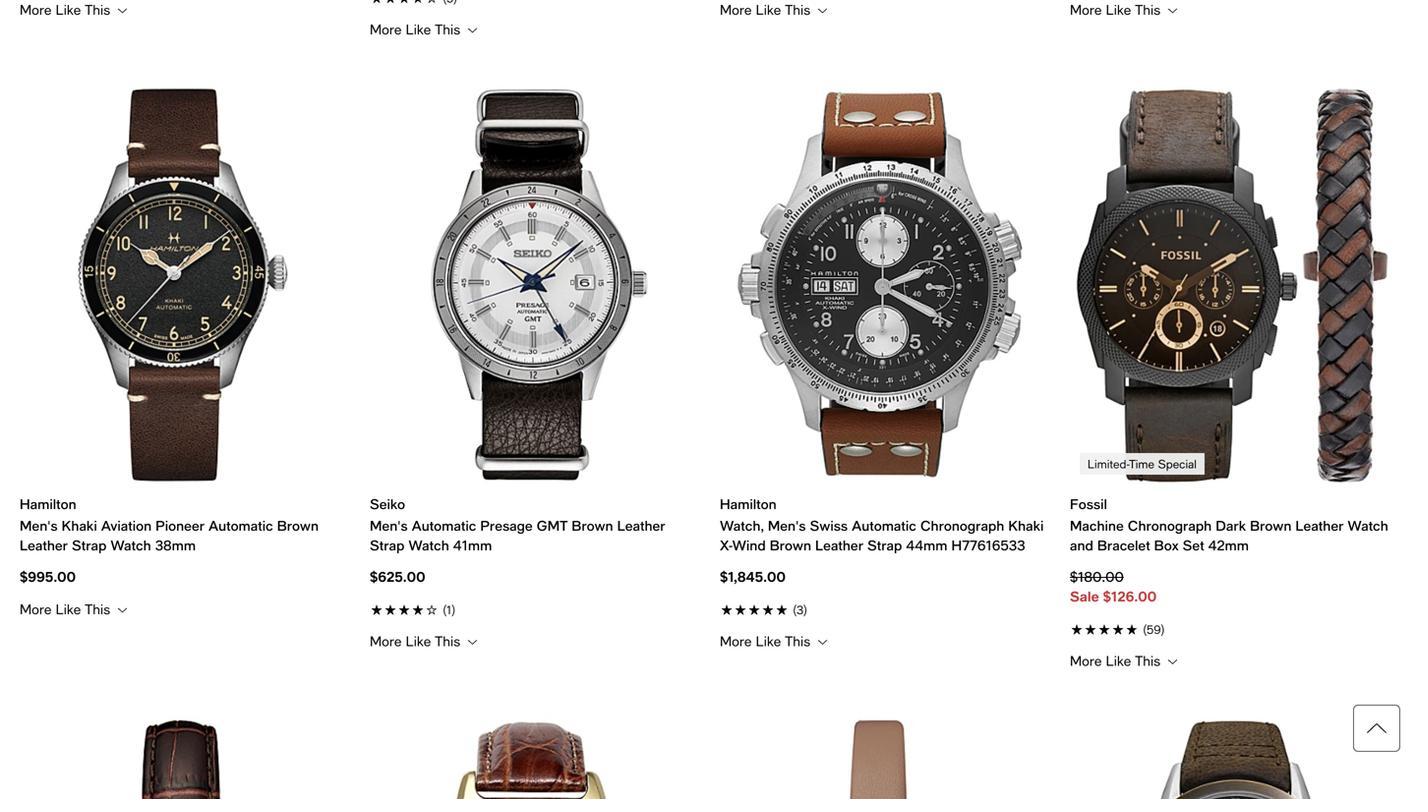 Task type: locate. For each thing, give the bounding box(es) containing it.
set
[[1183, 538, 1205, 554]]

x-
[[720, 538, 733, 554]]

more inside men's khaki aviation pioneer automatic brown leather strap watch 38mm group
[[20, 602, 52, 618]]

watch,
[[720, 518, 764, 534]]

men's left swiss
[[768, 518, 806, 534]]

box
[[1155, 538, 1179, 554]]

more like this inside men's khaki aviation pioneer automatic brown leather strap watch 38mm group
[[20, 602, 114, 618]]

leather inside seiko men's automatic presage gmt brown leather strap watch 41mm
[[617, 518, 666, 534]]

automatic
[[209, 518, 273, 534], [412, 518, 476, 534], [852, 518, 917, 534]]

1 horizontal spatial khaki
[[1009, 518, 1044, 534]]

2 khaki from the left
[[1009, 518, 1044, 534]]

leather right gmt
[[617, 518, 666, 534]]

0 horizontal spatial hamilton
[[20, 496, 76, 513]]

leather down swiss
[[816, 538, 864, 554]]

this
[[85, 2, 110, 18], [785, 2, 811, 18], [1136, 2, 1161, 18], [435, 21, 461, 37], [85, 602, 110, 618], [435, 634, 461, 650], [785, 634, 811, 650], [1136, 653, 1161, 670]]

women's lovely summer interchangeable leather strap watch 20mm group
[[720, 718, 1047, 800]]

strap inside hamilton watch, men's swiss automatic chronograph khaki x-wind brown leather strap 44mm h77616533
[[868, 538, 903, 554]]

watch
[[1348, 518, 1389, 534], [111, 538, 151, 554], [409, 538, 449, 554]]

automatic inside hamilton watch, men's swiss automatic chronograph khaki x-wind brown leather strap 44mm h77616533
[[852, 518, 917, 534]]

like inside machine chronograph dark brown leather watch and bracelet box set 42mm group
[[1106, 653, 1132, 670]]

hamilton men's khaki aviation pioneer automatic brown leather strap watch 38mm
[[20, 496, 319, 554]]

automatic up 41mm
[[412, 518, 476, 534]]

1 horizontal spatial strap
[[370, 538, 405, 554]]

2 strap from the left
[[370, 538, 405, 554]]

1 hamilton from the left
[[20, 496, 76, 513]]

2 horizontal spatial men's
[[768, 518, 806, 534]]

this inside watch, men's swiss automatic chronograph khaki x-wind brown leather strap 44mm h77616533 group
[[785, 634, 811, 650]]

1 men's from the left
[[20, 518, 58, 534]]

men's up $995.00
[[20, 518, 58, 534]]

1 khaki from the left
[[62, 518, 97, 534]]

1 horizontal spatial watch
[[409, 538, 449, 554]]

fossil machine chronograph dark brown leather watch and bracelet box set 42mm
[[1070, 496, 1389, 554]]

men's inside hamilton watch, men's swiss automatic chronograph khaki x-wind brown leather strap 44mm h77616533
[[768, 518, 806, 534]]

automatic inside seiko men's automatic presage gmt brown leather strap watch 41mm
[[412, 518, 476, 534]]

chronograph up box
[[1128, 518, 1212, 534]]

leather right dark
[[1296, 518, 1344, 534]]

0 horizontal spatial automatic
[[209, 518, 273, 534]]

38mm
[[155, 538, 196, 554]]

dark
[[1216, 518, 1247, 534]]

strap down aviation at the left bottom
[[72, 538, 107, 554]]

1 chronograph from the left
[[921, 518, 1005, 534]]

brown
[[277, 518, 319, 534], [572, 518, 614, 534], [1251, 518, 1292, 534], [770, 538, 812, 554]]

like inside men's automatic presage gmt brown leather strap watch 41mm group
[[406, 634, 431, 650]]

more like this inside watch, men's swiss automatic chronograph khaki x-wind brown leather strap 44mm h77616533 group
[[720, 634, 815, 650]]

men's
[[20, 518, 58, 534], [370, 518, 408, 534], [768, 518, 806, 534]]

more like this inside men's automatic presage gmt brown leather strap watch 41mm group
[[370, 634, 465, 650]]

hamilton inside hamilton men's khaki aviation pioneer automatic brown leather strap watch 38mm
[[20, 496, 76, 513]]

1 strap from the left
[[72, 538, 107, 554]]

watch inside seiko men's automatic presage gmt brown leather strap watch 41mm
[[409, 538, 449, 554]]

more like this
[[20, 2, 114, 18], [720, 2, 815, 18], [1070, 2, 1165, 18], [370, 21, 465, 37], [20, 602, 114, 618], [370, 634, 465, 650], [720, 634, 815, 650], [1070, 653, 1165, 670]]

1 horizontal spatial men's
[[370, 518, 408, 534]]

2 horizontal spatial automatic
[[852, 518, 917, 534]]

1 horizontal spatial automatic
[[412, 518, 476, 534]]

strap
[[72, 538, 107, 554], [370, 538, 405, 554], [868, 538, 903, 554]]

3.6 out of 5 rating with 5 reviews image
[[370, 0, 697, 7]]

men's swiss boulton brown leather strap watch 27mm h13431553 group
[[370, 718, 697, 800]]

1 horizontal spatial hamilton
[[720, 496, 777, 513]]

pioneer
[[156, 518, 205, 534]]

gmt
[[537, 518, 568, 534]]

men's inside seiko men's automatic presage gmt brown leather strap watch 41mm
[[370, 518, 408, 534]]

automatic up 44mm
[[852, 518, 917, 534]]

men's inside hamilton men's khaki aviation pioneer automatic brown leather strap watch 38mm
[[20, 518, 58, 534]]

2 automatic from the left
[[412, 518, 476, 534]]

3 automatic from the left
[[852, 518, 917, 534]]

bracelet
[[1098, 538, 1151, 554]]

watch inside fossil machine chronograph dark brown leather watch and bracelet box set 42mm
[[1348, 518, 1389, 534]]

like
[[56, 2, 81, 18], [756, 2, 781, 18], [1106, 2, 1132, 18], [406, 21, 431, 37], [56, 602, 81, 618], [406, 634, 431, 650], [756, 634, 781, 650], [1106, 653, 1132, 670]]

hamilton
[[20, 496, 76, 513], [720, 496, 777, 513]]

0 horizontal spatial khaki
[[62, 518, 97, 534]]

chronograph up h77616533
[[921, 518, 1005, 534]]

3 men's from the left
[[768, 518, 806, 534]]

(3)
[[793, 604, 808, 618]]

more
[[20, 2, 52, 18], [720, 2, 752, 18], [1070, 2, 1102, 18], [370, 21, 402, 37], [20, 602, 52, 618], [370, 634, 402, 650], [720, 634, 752, 650], [1070, 653, 1102, 670]]

presage
[[480, 518, 533, 534]]

1 automatic from the left
[[209, 518, 273, 534]]

khaki left aviation at the left bottom
[[62, 518, 97, 534]]

automatic right pioneer
[[209, 518, 273, 534]]

khaki
[[62, 518, 97, 534], [1009, 518, 1044, 534]]

leather
[[617, 518, 666, 534], [1296, 518, 1344, 534], [20, 538, 68, 554], [816, 538, 864, 554]]

0 horizontal spatial watch
[[111, 538, 151, 554]]

leather inside hamilton watch, men's swiss automatic chronograph khaki x-wind brown leather strap 44mm h77616533
[[816, 538, 864, 554]]

1 horizontal spatial chronograph
[[1128, 518, 1212, 534]]

chronograph
[[921, 518, 1005, 534], [1128, 518, 1212, 534]]

strap left 44mm
[[868, 538, 903, 554]]

watch, men's swiss automatic chronograph khaki x-wind brown leather strap 44mm h77616533 group
[[720, 86, 1047, 651]]

men's down seiko
[[370, 518, 408, 534]]

$1,845.00
[[720, 569, 786, 586]]

2 horizontal spatial watch
[[1348, 518, 1389, 534]]

2 horizontal spatial strap
[[868, 538, 903, 554]]

leather up $995.00
[[20, 538, 68, 554]]

wind
[[733, 538, 766, 554]]

leather inside fossil machine chronograph dark brown leather watch and bracelet box set 42mm
[[1296, 518, 1344, 534]]

hamilton up watch, at the bottom of page
[[720, 496, 777, 513]]

strap up $625.00
[[370, 538, 405, 554]]

2 chronograph from the left
[[1128, 518, 1212, 534]]

2 hamilton from the left
[[720, 496, 777, 513]]

strap inside hamilton men's khaki aviation pioneer automatic brown leather strap watch 38mm
[[72, 538, 107, 554]]

0 horizontal spatial men's
[[20, 518, 58, 534]]

0 horizontal spatial strap
[[72, 538, 107, 554]]

hamilton inside hamilton watch, men's swiss automatic chronograph khaki x-wind brown leather strap 44mm h77616533
[[720, 496, 777, 513]]

khaki up h77616533
[[1009, 518, 1044, 534]]

41mm
[[453, 538, 492, 554]]

hamilton up $995.00
[[20, 496, 76, 513]]

women's automatic 5 sports brown leather strap watch 28mm group
[[20, 718, 346, 800]]

2 men's from the left
[[370, 518, 408, 534]]

3 strap from the left
[[868, 538, 903, 554]]

0 horizontal spatial chronograph
[[921, 518, 1005, 534]]

men's for men's khaki aviation pioneer automatic brown leather strap watch 38mm
[[20, 518, 58, 534]]



Task type: vqa. For each thing, say whether or not it's contained in the screenshot.
Hamilton corresponding to Men's
yes



Task type: describe. For each thing, give the bounding box(es) containing it.
seiko men's automatic presage gmt brown leather strap watch 41mm
[[370, 496, 666, 554]]

brown inside hamilton watch, men's swiss automatic chronograph khaki x-wind brown leather strap 44mm h77616533
[[770, 538, 812, 554]]

5 out of 5 rating with 3 reviews image
[[720, 599, 1047, 620]]

machine chronograph dark brown leather watch and bracelet box set 42mm group
[[1070, 86, 1397, 671]]

$180.00
[[1070, 569, 1124, 586]]

$995.00
[[20, 569, 76, 586]]

men's swiss automatic freelancer brown leather strap watch 42mm group
[[1070, 718, 1397, 800]]

like inside watch, men's swiss automatic chronograph khaki x-wind brown leather strap 44mm h77616533 group
[[756, 634, 781, 650]]

brown inside hamilton men's khaki aviation pioneer automatic brown leather strap watch 38mm
[[277, 518, 319, 534]]

leather inside hamilton men's khaki aviation pioneer automatic brown leather strap watch 38mm
[[20, 538, 68, 554]]

more inside watch, men's swiss automatic chronograph khaki x-wind brown leather strap 44mm h77616533 group
[[720, 634, 752, 650]]

strap inside seiko men's automatic presage gmt brown leather strap watch 41mm
[[370, 538, 405, 554]]

scroll to top image
[[1354, 705, 1401, 753]]

more like this inside machine chronograph dark brown leather watch and bracelet box set 42mm group
[[1070, 653, 1165, 670]]

(59)
[[1143, 623, 1165, 637]]

men's swiss automatic freelancer brown leather strap watch 42mm image
[[1070, 718, 1397, 800]]

swiss
[[810, 518, 848, 534]]

men's swiss boulton brown leather strap watch 27mm h13431553 image
[[370, 718, 697, 800]]

42mm
[[1209, 538, 1250, 554]]

watch inside hamilton men's khaki aviation pioneer automatic brown leather strap watch 38mm
[[111, 538, 151, 554]]

(1)
[[443, 604, 456, 618]]

brown inside seiko men's automatic presage gmt brown leather strap watch 41mm
[[572, 518, 614, 534]]

and
[[1070, 538, 1094, 554]]

machine
[[1070, 518, 1124, 534]]

$180.00 sale $126.00
[[1070, 569, 1157, 605]]

more inside machine chronograph dark brown leather watch and bracelet box set 42mm group
[[1070, 653, 1102, 670]]

sale
[[1070, 589, 1100, 605]]

khaki inside hamilton men's khaki aviation pioneer automatic brown leather strap watch 38mm
[[62, 518, 97, 534]]

aviation
[[101, 518, 152, 534]]

hamilton for men's
[[20, 496, 76, 513]]

khaki inside hamilton watch, men's swiss automatic chronograph khaki x-wind brown leather strap 44mm h77616533
[[1009, 518, 1044, 534]]

hamilton for watch,
[[720, 496, 777, 513]]

4 out of 5 rating with 1 reviews image
[[370, 599, 697, 620]]

chronograph inside fossil machine chronograph dark brown leather watch and bracelet box set 42mm
[[1128, 518, 1212, 534]]

more inside men's automatic presage gmt brown leather strap watch 41mm group
[[370, 634, 402, 650]]

men's automatic presage gmt brown leather strap watch 41mm group
[[370, 86, 697, 651]]

44mm
[[907, 538, 948, 554]]

men's khaki aviation pioneer automatic brown leather strap watch 38mm group
[[20, 86, 346, 619]]

4.7119 out of 5 rating with 59 reviews image
[[1070, 619, 1397, 639]]

this inside machine chronograph dark brown leather watch and bracelet box set 42mm group
[[1136, 653, 1161, 670]]

women's automatic 5 sports brown leather strap watch 28mm image
[[20, 718, 346, 800]]

$625.00
[[370, 569, 426, 586]]

chronograph inside hamilton watch, men's swiss automatic chronograph khaki x-wind brown leather strap 44mm h77616533
[[921, 518, 1005, 534]]

women's lovely summer interchangeable leather strap watch 20mm image
[[720, 718, 1047, 800]]

like inside men's khaki aviation pioneer automatic brown leather strap watch 38mm group
[[56, 602, 81, 618]]

fossil
[[1070, 496, 1108, 513]]

seiko
[[370, 496, 405, 513]]

brown inside fossil machine chronograph dark brown leather watch and bracelet box set 42mm
[[1251, 518, 1292, 534]]

men's for men's automatic presage gmt brown leather strap watch 41mm
[[370, 518, 408, 534]]

$126.00
[[1104, 589, 1157, 605]]

this inside men's automatic presage gmt brown leather strap watch 41mm group
[[435, 634, 461, 650]]

this inside men's khaki aviation pioneer automatic brown leather strap watch 38mm group
[[85, 602, 110, 618]]

automatic inside hamilton men's khaki aviation pioneer automatic brown leather strap watch 38mm
[[209, 518, 273, 534]]

hamilton watch, men's swiss automatic chronograph khaki x-wind brown leather strap 44mm h77616533
[[720, 496, 1044, 554]]

h77616533
[[952, 538, 1026, 554]]



